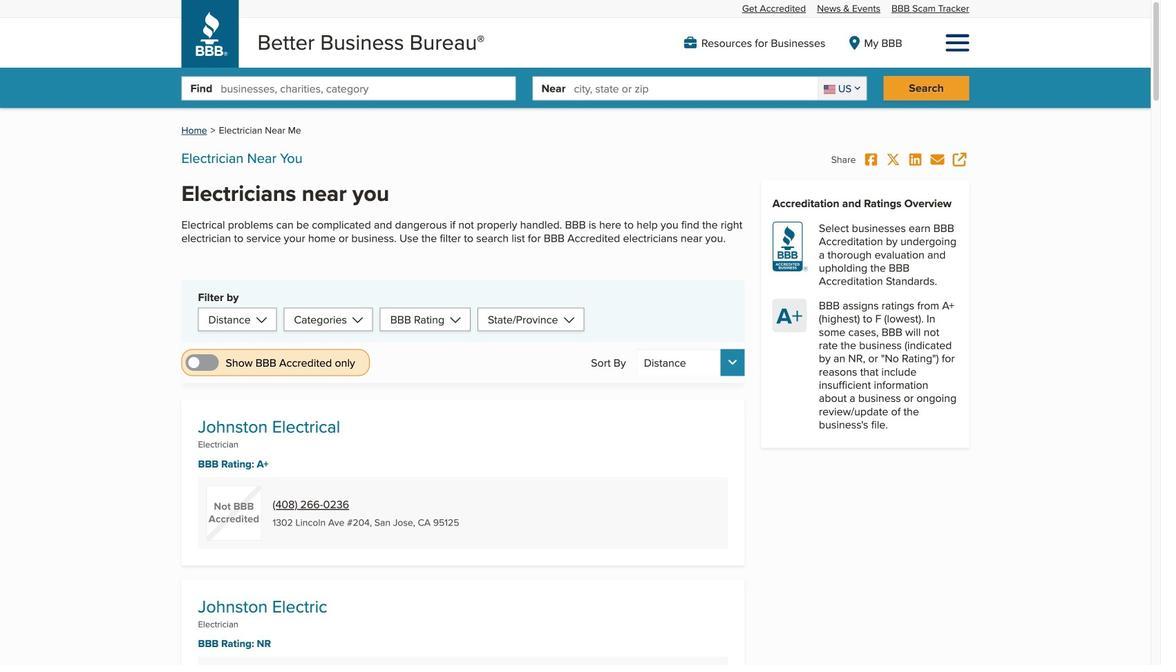 Task type: locate. For each thing, give the bounding box(es) containing it.
not bbb accredited image
[[206, 486, 262, 541]]

None field
[[818, 77, 866, 100]]

None button
[[637, 349, 745, 376]]

businesses, charities, category search field
[[221, 77, 515, 100]]



Task type: vqa. For each thing, say whether or not it's contained in the screenshot.
that to the bottom
no



Task type: describe. For each thing, give the bounding box(es) containing it.
accreditation standards image
[[773, 221, 808, 272]]

city, state or zip field
[[574, 77, 818, 100]]



